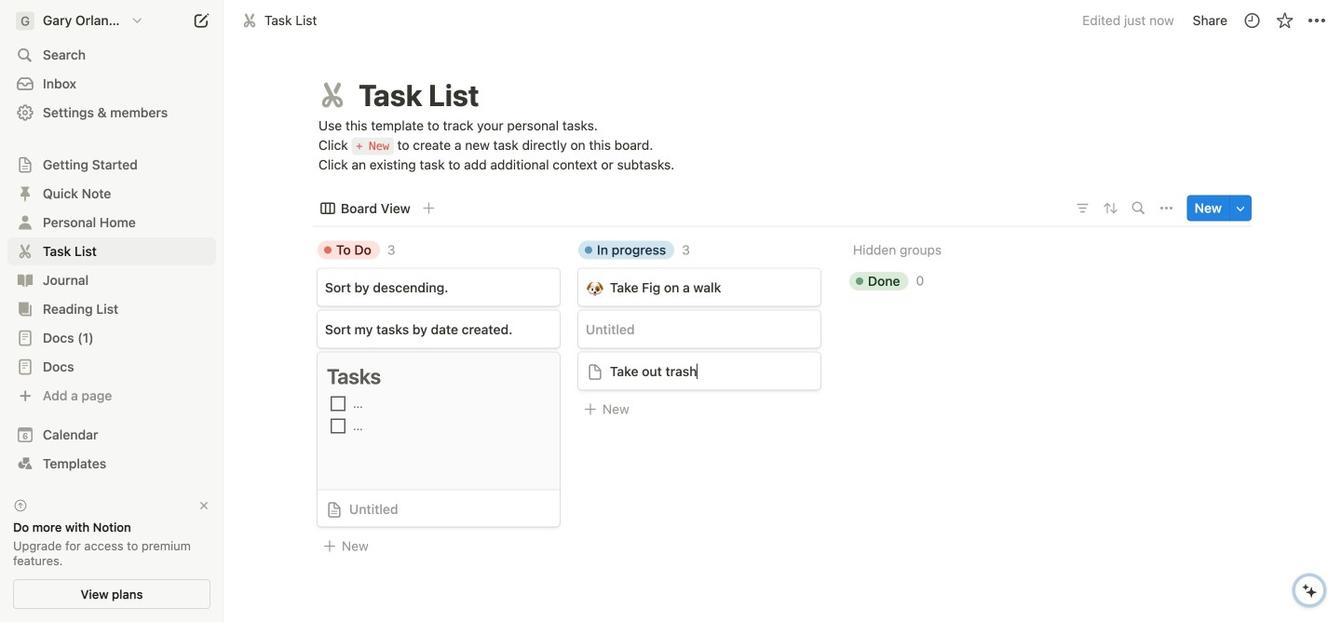 Task type: locate. For each thing, give the bounding box(es) containing it.
favorite image
[[1276, 11, 1295, 30]]

tab list
[[313, 190, 1070, 227]]

add view image
[[423, 202, 436, 215]]

3 open image from the top
[[20, 362, 31, 373]]

open image
[[20, 159, 31, 171], [20, 304, 31, 315], [20, 362, 31, 373]]

tab
[[313, 195, 418, 221]]

🐶 image
[[587, 278, 604, 300]]

2 open image from the top
[[20, 304, 31, 315]]

sort image
[[1102, 198, 1121, 218]]

updates image
[[1244, 11, 1262, 30]]

0 vertical spatial open image
[[20, 159, 31, 171]]

search image
[[1133, 202, 1146, 215]]

2 open image from the top
[[20, 217, 31, 228]]

dismiss image
[[198, 499, 211, 513]]

1 vertical spatial open image
[[20, 304, 31, 315]]

g image
[[16, 12, 34, 30]]

2 vertical spatial open image
[[20, 362, 31, 373]]

open image
[[20, 188, 31, 199], [20, 217, 31, 228], [20, 246, 31, 257], [20, 275, 31, 286], [20, 333, 31, 344]]

4 open image from the top
[[20, 275, 31, 286]]



Task type: vqa. For each thing, say whether or not it's contained in the screenshot.
3rd Open image from the bottom
yes



Task type: describe. For each thing, give the bounding box(es) containing it.
3 open image from the top
[[20, 246, 31, 257]]

1 open image from the top
[[20, 188, 31, 199]]

change page icon image
[[316, 78, 349, 112]]

1 open image from the top
[[20, 159, 31, 171]]

new page image
[[190, 9, 212, 32]]

5 open image from the top
[[20, 333, 31, 344]]

filter image
[[1076, 201, 1091, 216]]



